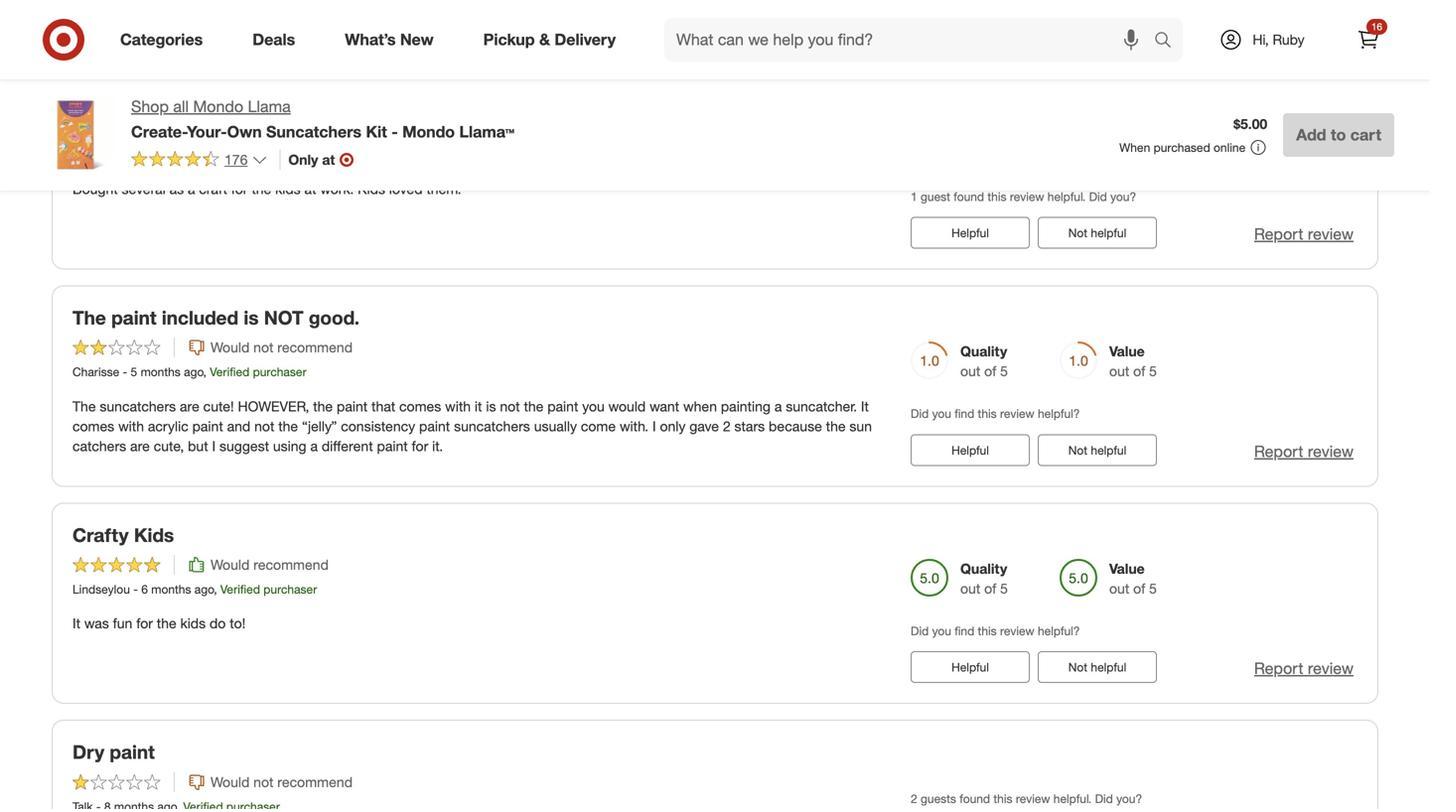 Task type: describe. For each thing, give the bounding box(es) containing it.
not for the paint included is not good.
[[1069, 443, 1088, 458]]

llama
[[248, 97, 291, 116]]

1 helpful button from the top
[[911, 0, 1030, 31]]

0 horizontal spatial kids
[[180, 615, 206, 633]]

cart
[[1351, 125, 1382, 145]]

gave
[[690, 418, 719, 435]]

report review for the paint included is not good.
[[1255, 442, 1354, 461]]

report review for love it
[[1255, 224, 1354, 244]]

categories
[[120, 30, 203, 49]]

report review button for the paint included is not good.
[[1255, 440, 1354, 463]]

0 horizontal spatial kids
[[134, 524, 174, 547]]

purchaser for crafty kids
[[264, 582, 317, 597]]

would for love it
[[211, 121, 250, 139]]

but
[[188, 437, 208, 455]]

not helpful button for the paint included is not good.
[[1038, 434, 1157, 466]]

suncatcher.
[[786, 398, 857, 415]]

to!
[[230, 615, 246, 633]]

it inside the suncatchers are cute! however, the paint that comes with it is not the paint you would want when painting a suncatcher. it comes with acrylic paint and not the "jelly" consistency paint suncatchers usually come with. i only gave 2 stars because the sun catchers are cute, but i suggest using a different paint for it.
[[475, 398, 482, 415]]

value out of 5 for the paint included is not good.
[[1110, 343, 1157, 380]]

to
[[1331, 125, 1346, 145]]

1 vertical spatial mondo
[[403, 122, 455, 141]]

0 vertical spatial months
[[135, 147, 175, 162]]

image of create-your-own suncatchers kit - mondo llama™ image
[[36, 95, 115, 175]]

value for crafty kids
[[1110, 560, 1145, 578]]

pickup
[[483, 30, 535, 49]]

guest
[[921, 189, 951, 204]]

add
[[1297, 125, 1327, 145]]

report for crafty kids
[[1255, 659, 1304, 679]]

would recommend for love it
[[211, 121, 329, 139]]

only
[[288, 151, 318, 168]]

would not recommend for the paint included is not good.
[[211, 339, 353, 356]]

as
[[169, 180, 184, 198]]

helpful? for the paint included is not good.
[[1038, 406, 1080, 421]]

1 horizontal spatial for
[[231, 180, 248, 198]]

lindseylou
[[73, 582, 130, 597]]

come
[[581, 418, 616, 435]]

guests
[[921, 792, 957, 807]]

search button
[[1145, 18, 1193, 66]]

helpful for love it
[[952, 225, 989, 240]]

it was fun for the kids do to!
[[73, 615, 246, 633]]

however,
[[238, 398, 309, 415]]

consistency
[[341, 418, 415, 435]]

0 vertical spatial kids
[[358, 180, 385, 198]]

the down suncatcher.
[[826, 418, 846, 435]]

good.
[[309, 306, 360, 329]]

0 horizontal spatial with
[[118, 418, 144, 435]]

ago for kids
[[195, 582, 214, 597]]

helpful for the paint included is not good.
[[1091, 443, 1127, 458]]

not helpful for love it
[[1069, 225, 1127, 240]]

craft
[[199, 180, 227, 198]]

176 link
[[131, 150, 268, 173]]

paint up it.
[[419, 418, 450, 435]]

charisse
[[73, 365, 119, 380]]

1 horizontal spatial are
[[180, 398, 199, 415]]

different
[[322, 437, 373, 455]]

love
[[73, 89, 115, 112]]

2 inside the suncatchers are cute! however, the paint that comes with it is not the paint you would want when painting a suncatcher. it comes with acrylic paint and not the "jelly" consistency paint suncatchers usually come with. i only gave 2 stars because the sun catchers are cute, but i suggest using a different paint for it.
[[723, 418, 731, 435]]

several
[[122, 180, 166, 198]]

this for crafty kids
[[978, 624, 997, 639]]

the suncatchers are cute! however, the paint that comes with it is not the paint you would want when painting a suncatcher. it comes with acrylic paint and not the "jelly" consistency paint suncatchers usually come with. i only gave 2 stars because the sun catchers are cute, but i suggest using a different paint for it.
[[73, 398, 872, 455]]

0 vertical spatial purchaser
[[248, 147, 301, 162]]

would recommend for crafty kids
[[211, 556, 329, 574]]

0 vertical spatial comes
[[399, 398, 441, 415]]

16
[[1372, 20, 1383, 33]]

not helpful for the paint included is not good.
[[1069, 443, 1127, 458]]

report review for crafty kids
[[1255, 659, 1354, 679]]

helpful button for love it
[[911, 217, 1030, 249]]

0 vertical spatial is
[[244, 306, 259, 329]]

you for crafty kids
[[932, 624, 952, 639]]

16 link
[[1347, 18, 1391, 62]]

charisse - 5 months ago , verified purchaser
[[73, 365, 307, 380]]

shop all mondo llama create-your-own suncatchers kit - mondo llama™
[[131, 97, 515, 141]]

your-
[[187, 122, 227, 141]]

the up "jelly"
[[313, 398, 333, 415]]

paint right dry
[[110, 741, 155, 764]]

crafty kids
[[73, 524, 174, 547]]

what's new link
[[328, 18, 459, 62]]

176
[[225, 151, 248, 168]]

add to cart
[[1297, 125, 1382, 145]]

value out of 5 for crafty kids
[[1110, 560, 1157, 598]]

online
[[1214, 140, 1246, 155]]

purchased
[[1154, 140, 1211, 155]]

quality for the paint included is not good.
[[961, 343, 1008, 360]]

for inside the suncatchers are cute! however, the paint that comes with it is not the paint you would want when painting a suncatcher. it comes with acrylic paint and not the "jelly" consistency paint suncatchers usually come with. i only gave 2 stars because the sun catchers are cute, but i suggest using a different paint for it.
[[412, 437, 428, 455]]

the up using
[[278, 418, 298, 435]]

cute,
[[154, 437, 184, 455]]

bought several as a craft for the kids at work. kids loved them.
[[73, 180, 462, 198]]

quality out of 5 for the paint included is not good.
[[961, 343, 1008, 380]]

the paint included is not good.
[[73, 306, 360, 329]]

did you find this review helpful? for crafty kids
[[911, 624, 1080, 639]]

1 vertical spatial a
[[775, 398, 782, 415]]

What can we help you find? suggestions appear below search field
[[665, 18, 1159, 62]]

only
[[660, 418, 686, 435]]

1 horizontal spatial at
[[322, 151, 335, 168]]

only at
[[288, 151, 335, 168]]

search
[[1145, 32, 1193, 51]]

2 vertical spatial for
[[136, 615, 153, 633]]

4
[[125, 147, 132, 162]]

fun
[[113, 615, 132, 633]]

paint left included
[[111, 306, 157, 329]]

helpful for crafty kids
[[1091, 660, 1127, 675]]

suggest
[[220, 437, 269, 455]]

- for crafty kids
[[133, 582, 138, 597]]

ago for paint
[[184, 365, 203, 380]]

quality out of 5 for crafty kids
[[961, 560, 1008, 598]]

all
[[173, 97, 189, 116]]

the for the paint included is not good.
[[73, 306, 106, 329]]

2 guests found this review helpful. did you?
[[911, 792, 1143, 807]]

found for guest
[[954, 189, 985, 204]]

that
[[372, 398, 396, 415]]

the up usually
[[524, 398, 544, 415]]

not helpful for crafty kids
[[1069, 660, 1127, 675]]

categories link
[[103, 18, 228, 62]]

1 helpful from the top
[[952, 8, 989, 23]]

1
[[911, 189, 918, 204]]

1 guest found this review helpful. did you?
[[911, 189, 1137, 204]]

did you find this review helpful? for the paint included is not good.
[[911, 406, 1080, 421]]

do
[[210, 615, 226, 633]]

1 horizontal spatial suncatchers
[[454, 418, 530, 435]]

helpful for crafty kids
[[952, 660, 989, 675]]

find for crafty kids
[[955, 624, 975, 639]]

deals
[[253, 30, 295, 49]]

&
[[539, 30, 550, 49]]

suncatchers
[[266, 122, 362, 141]]

1 vertical spatial at
[[305, 180, 316, 198]]

jmitsue
[[73, 147, 114, 162]]

helpful? for crafty kids
[[1038, 624, 1080, 639]]

hi,
[[1253, 31, 1269, 48]]

$5.00
[[1234, 115, 1268, 133]]

not helpful button for love it
[[1038, 217, 1157, 249]]

ruby
[[1273, 31, 1305, 48]]

report review button for love it
[[1255, 223, 1354, 246]]

0 vertical spatial kids
[[275, 180, 301, 198]]

the for the suncatchers are cute! however, the paint that comes with it is not the paint you would want when painting a suncatcher. it comes with acrylic paint and not the "jelly" consistency paint suncatchers usually come with. i only gave 2 stars because the sun catchers are cute, but i suggest using a different paint for it.
[[73, 398, 96, 415]]

"jelly"
[[302, 418, 337, 435]]

what's new
[[345, 30, 434, 49]]

llama™
[[459, 122, 515, 141]]

bought
[[73, 180, 118, 198]]

0 horizontal spatial it
[[120, 89, 132, 112]]

paint down consistency
[[377, 437, 408, 455]]

0 vertical spatial with
[[445, 398, 471, 415]]

is inside the suncatchers are cute! however, the paint that comes with it is not the paint you would want when painting a suncatcher. it comes with acrylic paint and not the "jelly" consistency paint suncatchers usually come with. i only gave 2 stars because the sun catchers are cute, but i suggest using a different paint for it.
[[486, 398, 496, 415]]

it inside the suncatchers are cute! however, the paint that comes with it is not the paint you would want when painting a suncatcher. it comes with acrylic paint and not the "jelly" consistency paint suncatchers usually come with. i only gave 2 stars because the sun catchers are cute, but i suggest using a different paint for it.
[[861, 398, 869, 415]]

when
[[683, 398, 717, 415]]

work.
[[320, 180, 354, 198]]

was
[[84, 615, 109, 633]]

catchers
[[73, 437, 126, 455]]

you? for 2 guests found this review helpful. did you?
[[1117, 792, 1143, 807]]

deals link
[[236, 18, 320, 62]]

helpful. for 2 guests found this review helpful. did you?
[[1054, 792, 1092, 807]]

pickup & delivery
[[483, 30, 616, 49]]

helpful button for the paint included is not good.
[[911, 434, 1030, 466]]

this for love it
[[988, 189, 1007, 204]]

included
[[162, 306, 238, 329]]

not for love it
[[1069, 225, 1088, 240]]



Task type: vqa. For each thing, say whether or not it's contained in the screenshot.
third ADD TO CART "BUTTON"
no



Task type: locate. For each thing, give the bounding box(es) containing it.
1 horizontal spatial mondo
[[403, 122, 455, 141]]

1 vertical spatial value out of 5
[[1110, 343, 1157, 380]]

would for crafty kids
[[211, 556, 250, 574]]

1 vertical spatial months
[[141, 365, 181, 380]]

helpful. for 1 guest found this review helpful. did you?
[[1048, 189, 1086, 204]]

delivery
[[555, 30, 616, 49]]

1 quality out of 5 from the top
[[961, 343, 1008, 380]]

0 vertical spatial report review
[[1255, 224, 1354, 244]]

0 vertical spatial report
[[1255, 224, 1304, 244]]

mondo right kit at left
[[403, 122, 455, 141]]

1 helpful? from the top
[[1038, 406, 1080, 421]]

2 vertical spatial report
[[1255, 659, 1304, 679]]

0 horizontal spatial comes
[[73, 418, 114, 435]]

0 vertical spatial value out of 5
[[1110, 125, 1157, 163]]

2 report from the top
[[1255, 442, 1304, 461]]

because
[[769, 418, 822, 435]]

1 vertical spatial quality out of 5
[[961, 560, 1008, 598]]

1 would not recommend from the top
[[211, 339, 353, 356]]

1 not helpful from the top
[[1069, 8, 1127, 23]]

2 helpful? from the top
[[1038, 624, 1080, 639]]

2 helpful button from the top
[[911, 217, 1030, 249]]

i
[[653, 418, 656, 435], [212, 437, 216, 455]]

2 value from the top
[[1110, 343, 1145, 360]]

1 helpful from the top
[[1091, 8, 1127, 23]]

0 horizontal spatial 2
[[723, 418, 731, 435]]

would
[[609, 398, 646, 415]]

are left cute,
[[130, 437, 150, 455]]

ago down included
[[184, 365, 203, 380]]

1 vertical spatial kids
[[134, 524, 174, 547]]

not helpful button for crafty kids
[[1038, 652, 1157, 684]]

1 horizontal spatial is
[[486, 398, 496, 415]]

paint left that on the left
[[337, 398, 368, 415]]

, down the your-
[[198, 147, 201, 162]]

2 quality from the top
[[961, 560, 1008, 578]]

2 vertical spatial a
[[310, 437, 318, 455]]

2 find from the top
[[955, 624, 975, 639]]

4 helpful from the top
[[1091, 660, 1127, 675]]

2 vertical spatial report review button
[[1255, 658, 1354, 681]]

1 would recommend from the top
[[211, 121, 329, 139]]

usually
[[534, 418, 577, 435]]

0 vertical spatial -
[[392, 122, 398, 141]]

verified for kids
[[220, 582, 260, 597]]

1 vertical spatial i
[[212, 437, 216, 455]]

1 vertical spatial comes
[[73, 418, 114, 435]]

, for kids
[[214, 582, 217, 597]]

verified up to! in the left of the page
[[220, 582, 260, 597]]

2 quality out of 5 from the top
[[961, 560, 1008, 598]]

0 vertical spatial ,
[[198, 147, 201, 162]]

you for the paint included is not good.
[[932, 406, 952, 421]]

with
[[445, 398, 471, 415], [118, 418, 144, 435]]

it right that on the left
[[475, 398, 482, 415]]

0 horizontal spatial is
[[244, 306, 259, 329]]

not for crafty kids
[[1069, 660, 1088, 675]]

create-
[[131, 122, 187, 141]]

the inside the suncatchers are cute! however, the paint that comes with it is not the paint you would want when painting a suncatcher. it comes with acrylic paint and not the "jelly" consistency paint suncatchers usually come with. i only gave 2 stars because the sun catchers are cute, but i suggest using a different paint for it.
[[73, 398, 96, 415]]

at
[[322, 151, 335, 168], [305, 180, 316, 198]]

kit
[[366, 122, 387, 141]]

0 vertical spatial helpful.
[[1048, 189, 1086, 204]]

2 report review button from the top
[[1255, 440, 1354, 463]]

0 horizontal spatial -
[[123, 365, 127, 380]]

1 did you find this review helpful? from the top
[[911, 406, 1080, 421]]

2 vertical spatial verified
[[220, 582, 260, 597]]

0 horizontal spatial ,
[[198, 147, 201, 162]]

1 horizontal spatial a
[[310, 437, 318, 455]]

helpful?
[[1038, 406, 1080, 421], [1038, 624, 1080, 639]]

1 not from the top
[[1069, 8, 1088, 23]]

0 vertical spatial verified
[[205, 147, 244, 162]]

would recommend
[[211, 121, 329, 139], [211, 556, 329, 574]]

1 the from the top
[[73, 306, 106, 329]]

value
[[1110, 125, 1145, 143], [1110, 343, 1145, 360], [1110, 560, 1145, 578]]

1 vertical spatial report review button
[[1255, 440, 1354, 463]]

1 vertical spatial with
[[118, 418, 144, 435]]

1 vertical spatial for
[[412, 437, 428, 455]]

a
[[188, 180, 195, 198], [775, 398, 782, 415], [310, 437, 318, 455]]

not helpful button
[[1038, 0, 1157, 31], [1038, 217, 1157, 249], [1038, 434, 1157, 466], [1038, 652, 1157, 684]]

4 not helpful button from the top
[[1038, 652, 1157, 684]]

when
[[1120, 140, 1151, 155]]

1 vertical spatial report review
[[1255, 442, 1354, 461]]

a up because
[[775, 398, 782, 415]]

1 report from the top
[[1255, 224, 1304, 244]]

3 value out of 5 from the top
[[1110, 560, 1157, 598]]

you
[[582, 398, 605, 415], [932, 406, 952, 421], [932, 624, 952, 639]]

report for the paint included is not good.
[[1255, 442, 1304, 461]]

this for the paint included is not good.
[[978, 406, 997, 421]]

the
[[73, 306, 106, 329], [73, 398, 96, 415]]

0 vertical spatial would recommend
[[211, 121, 329, 139]]

i right but
[[212, 437, 216, 455]]

3 helpful from the top
[[952, 443, 989, 458]]

suncatchers left usually
[[454, 418, 530, 435]]

this
[[988, 189, 1007, 204], [978, 406, 997, 421], [978, 624, 997, 639], [994, 792, 1013, 807]]

the down charisse
[[73, 398, 96, 415]]

helpful for the paint included is not good.
[[952, 443, 989, 458]]

0 vertical spatial quality out of 5
[[961, 343, 1008, 380]]

at right the only on the top left of the page
[[322, 151, 335, 168]]

for left it.
[[412, 437, 428, 455]]

review
[[1010, 189, 1045, 204], [1308, 224, 1354, 244], [1000, 406, 1035, 421], [1308, 442, 1354, 461], [1000, 624, 1035, 639], [1308, 659, 1354, 679], [1016, 792, 1050, 807]]

find
[[955, 406, 975, 421], [955, 624, 975, 639]]

not
[[264, 306, 304, 329]]

helpful.
[[1048, 189, 1086, 204], [1054, 792, 1092, 807]]

2 report review from the top
[[1255, 442, 1354, 461]]

0 vertical spatial you?
[[1111, 189, 1137, 204]]

0 vertical spatial the
[[73, 306, 106, 329]]

months down "create-"
[[135, 147, 175, 162]]

kids down the only on the top left of the page
[[275, 180, 301, 198]]

1 horizontal spatial -
[[133, 582, 138, 597]]

with.
[[620, 418, 649, 435]]

0 vertical spatial value
[[1110, 125, 1145, 143]]

a down "jelly"
[[310, 437, 318, 455]]

4 would from the top
[[211, 774, 250, 791]]

- for the paint included is not good.
[[123, 365, 127, 380]]

1 vertical spatial verified
[[210, 365, 250, 380]]

for
[[231, 180, 248, 198], [412, 437, 428, 455], [136, 615, 153, 633]]

3 would from the top
[[211, 556, 250, 574]]

suncatchers up acrylic
[[100, 398, 176, 415]]

i left only
[[653, 418, 656, 435]]

paint up but
[[192, 418, 223, 435]]

would recommend down llama
[[211, 121, 329, 139]]

1 report review from the top
[[1255, 224, 1354, 244]]

3 not helpful from the top
[[1069, 443, 1127, 458]]

out
[[1110, 145, 1130, 163], [961, 363, 981, 380], [1110, 363, 1130, 380], [961, 580, 981, 598], [1110, 580, 1130, 598]]

0 horizontal spatial for
[[136, 615, 153, 633]]

1 horizontal spatial it
[[475, 398, 482, 415]]

0 horizontal spatial it
[[73, 615, 81, 633]]

it
[[861, 398, 869, 415], [73, 615, 81, 633]]

months for paint
[[141, 365, 181, 380]]

0 vertical spatial helpful?
[[1038, 406, 1080, 421]]

- right charisse
[[123, 365, 127, 380]]

love it
[[73, 89, 132, 112]]

1 vertical spatial find
[[955, 624, 975, 639]]

report for love it
[[1255, 224, 1304, 244]]

hi, ruby
[[1253, 31, 1305, 48]]

1 vertical spatial you?
[[1117, 792, 1143, 807]]

shop
[[131, 97, 169, 116]]

1 vertical spatial did you find this review helpful?
[[911, 624, 1080, 639]]

0 vertical spatial for
[[231, 180, 248, 198]]

1 horizontal spatial kids
[[358, 180, 385, 198]]

1 vertical spatial would recommend
[[211, 556, 329, 574]]

found right guest
[[954, 189, 985, 204]]

would recommend up to! in the left of the page
[[211, 556, 329, 574]]

months right 6
[[151, 582, 191, 597]]

want
[[650, 398, 680, 415]]

ago down the your-
[[179, 147, 198, 162]]

3 helpful button from the top
[[911, 434, 1030, 466]]

2 value out of 5 from the top
[[1110, 343, 1157, 380]]

3 helpful from the top
[[1091, 443, 1127, 458]]

did
[[1089, 189, 1107, 204], [911, 406, 929, 421], [911, 624, 929, 639], [1095, 792, 1113, 807]]

2 would not recommend from the top
[[211, 774, 353, 791]]

1 vertical spatial suncatchers
[[454, 418, 530, 435]]

kids
[[275, 180, 301, 198], [180, 615, 206, 633]]

0 vertical spatial a
[[188, 180, 195, 198]]

1 vertical spatial is
[[486, 398, 496, 415]]

4 helpful from the top
[[952, 660, 989, 675]]

3 report review from the top
[[1255, 659, 1354, 679]]

2 would recommend from the top
[[211, 556, 329, 574]]

painting
[[721, 398, 771, 415]]

1 vertical spatial report
[[1255, 442, 1304, 461]]

sun
[[850, 418, 872, 435]]

2 not helpful from the top
[[1069, 225, 1127, 240]]

2 horizontal spatial -
[[392, 122, 398, 141]]

the right fun
[[157, 615, 177, 633]]

0 vertical spatial it
[[120, 89, 132, 112]]

1 vertical spatial would not recommend
[[211, 774, 353, 791]]

2 vertical spatial ,
[[214, 582, 217, 597]]

0 vertical spatial are
[[180, 398, 199, 415]]

report review button for crafty kids
[[1255, 658, 1354, 681]]

months up acrylic
[[141, 365, 181, 380]]

quality out of 5
[[961, 343, 1008, 380], [961, 560, 1008, 598]]

0 vertical spatial it
[[861, 398, 869, 415]]

cute!
[[203, 398, 234, 415]]

2 helpful from the top
[[1091, 225, 1127, 240]]

kids
[[358, 180, 385, 198], [134, 524, 174, 547]]

2 the from the top
[[73, 398, 96, 415]]

verified for paint
[[210, 365, 250, 380]]

would for dry paint
[[211, 774, 250, 791]]

0 vertical spatial report review button
[[1255, 223, 1354, 246]]

suncatchers
[[100, 398, 176, 415], [454, 418, 530, 435]]

is
[[244, 306, 259, 329], [486, 398, 496, 415]]

1 vertical spatial are
[[130, 437, 150, 455]]

1 would from the top
[[211, 121, 250, 139]]

own
[[227, 122, 262, 141]]

5
[[1150, 145, 1157, 163], [1000, 363, 1008, 380], [1150, 363, 1157, 380], [131, 365, 137, 380], [1000, 580, 1008, 598], [1150, 580, 1157, 598]]

2 vertical spatial report review
[[1255, 659, 1354, 679]]

1 value out of 5 from the top
[[1110, 125, 1157, 163]]

helpful
[[952, 8, 989, 23], [952, 225, 989, 240], [952, 443, 989, 458], [952, 660, 989, 675]]

new
[[400, 30, 434, 49]]

with right that on the left
[[445, 398, 471, 415]]

verified up the cute!
[[210, 365, 250, 380]]

1 not helpful button from the top
[[1038, 0, 1157, 31]]

1 horizontal spatial kids
[[275, 180, 301, 198]]

0 horizontal spatial are
[[130, 437, 150, 455]]

4 months ago , verified purchaser
[[125, 147, 301, 162]]

at left work.
[[305, 180, 316, 198]]

recommend
[[253, 121, 329, 139], [277, 339, 353, 356], [253, 556, 329, 574], [277, 774, 353, 791]]

1 vertical spatial it
[[73, 615, 81, 633]]

loved
[[389, 180, 423, 198]]

3 not from the top
[[1069, 443, 1088, 458]]

it right 'love'
[[120, 89, 132, 112]]

using
[[273, 437, 307, 455]]

0 vertical spatial quality
[[961, 343, 1008, 360]]

it.
[[432, 437, 443, 455]]

2 left guests
[[911, 792, 918, 807]]

would not recommend
[[211, 339, 353, 356], [211, 774, 353, 791]]

the up charisse
[[73, 306, 106, 329]]

3 value from the top
[[1110, 560, 1145, 578]]

, up do
[[214, 582, 217, 597]]

0 vertical spatial suncatchers
[[100, 398, 176, 415]]

2 horizontal spatial ,
[[214, 582, 217, 597]]

crafty
[[73, 524, 129, 547]]

them.
[[427, 180, 462, 198]]

kids left loved
[[358, 180, 385, 198]]

quality for crafty kids
[[961, 560, 1008, 578]]

paint up usually
[[548, 398, 579, 415]]

0 vertical spatial found
[[954, 189, 985, 204]]

ago up do
[[195, 582, 214, 597]]

-
[[392, 122, 398, 141], [123, 365, 127, 380], [133, 582, 138, 597]]

found
[[954, 189, 985, 204], [960, 792, 991, 807]]

2 horizontal spatial a
[[775, 398, 782, 415]]

0 vertical spatial mondo
[[193, 97, 243, 116]]

0 horizontal spatial a
[[188, 180, 195, 198]]

mondo up the your-
[[193, 97, 243, 116]]

0 vertical spatial ago
[[179, 147, 198, 162]]

1 value from the top
[[1110, 125, 1145, 143]]

1 vertical spatial helpful?
[[1038, 624, 1080, 639]]

verified down the your-
[[205, 147, 244, 162]]

kids left do
[[180, 615, 206, 633]]

are
[[180, 398, 199, 415], [130, 437, 150, 455]]

kids right crafty
[[134, 524, 174, 547]]

4 not helpful from the top
[[1069, 660, 1127, 675]]

add to cart button
[[1284, 113, 1395, 157]]

value for the paint included is not good.
[[1110, 343, 1145, 360]]

4 helpful button from the top
[[911, 652, 1030, 684]]

2 helpful from the top
[[952, 225, 989, 240]]

2 would from the top
[[211, 339, 250, 356]]

6
[[141, 582, 148, 597]]

when purchased online
[[1120, 140, 1246, 155]]

0 vertical spatial would not recommend
[[211, 339, 353, 356]]

months
[[135, 147, 175, 162], [141, 365, 181, 380], [151, 582, 191, 597]]

and
[[227, 418, 251, 435]]

1 report review button from the top
[[1255, 223, 1354, 246]]

1 find from the top
[[955, 406, 975, 421]]

for right fun
[[136, 615, 153, 633]]

purchaser
[[248, 147, 301, 162], [253, 365, 307, 380], [264, 582, 317, 597]]

1 horizontal spatial ,
[[203, 365, 207, 380]]

1 quality from the top
[[961, 343, 1008, 360]]

purchaser for the paint included is not good.
[[253, 365, 307, 380]]

0 horizontal spatial mondo
[[193, 97, 243, 116]]

acrylic
[[148, 418, 188, 435]]

it up sun
[[861, 398, 869, 415]]

1 vertical spatial helpful.
[[1054, 792, 1092, 807]]

months for kids
[[151, 582, 191, 597]]

value out of 5
[[1110, 125, 1157, 163], [1110, 343, 1157, 380], [1110, 560, 1157, 598]]

it left 'was'
[[73, 615, 81, 633]]

find for the paint included is not good.
[[955, 406, 975, 421]]

the right craft
[[252, 180, 271, 198]]

lindseylou - 6 months ago , verified purchaser
[[73, 582, 317, 597]]

2 right gave
[[723, 418, 731, 435]]

3 not helpful button from the top
[[1038, 434, 1157, 466]]

are left the cute!
[[180, 398, 199, 415]]

0 horizontal spatial i
[[212, 437, 216, 455]]

would not recommend for dry paint
[[211, 774, 353, 791]]

a right as
[[188, 180, 195, 198]]

2 vertical spatial value
[[1110, 560, 1145, 578]]

, for paint
[[203, 365, 207, 380]]

1 horizontal spatial with
[[445, 398, 471, 415]]

it
[[120, 89, 132, 112], [475, 398, 482, 415]]

1 horizontal spatial 2
[[911, 792, 918, 807]]

quality
[[961, 343, 1008, 360], [961, 560, 1008, 578]]

1 horizontal spatial comes
[[399, 398, 441, 415]]

2 vertical spatial ago
[[195, 582, 214, 597]]

- inside shop all mondo llama create-your-own suncatchers kit - mondo llama™
[[392, 122, 398, 141]]

comes right that on the left
[[399, 398, 441, 415]]

you inside the suncatchers are cute! however, the paint that comes with it is not the paint you would want when painting a suncatcher. it comes with acrylic paint and not the "jelly" consistency paint suncatchers usually come with. i only gave 2 stars because the sun catchers are cute, but i suggest using a different paint for it.
[[582, 398, 605, 415]]

3 report from the top
[[1255, 659, 1304, 679]]

- right kit at left
[[392, 122, 398, 141]]

1 vertical spatial quality
[[961, 560, 1008, 578]]

comes up the catchers
[[73, 418, 114, 435]]

, up the cute!
[[203, 365, 207, 380]]

- left 6
[[133, 582, 138, 597]]

you? for 1 guest found this review helpful. did you?
[[1111, 189, 1137, 204]]

1 vertical spatial value
[[1110, 343, 1145, 360]]

0 vertical spatial i
[[653, 418, 656, 435]]

report review
[[1255, 224, 1354, 244], [1255, 442, 1354, 461], [1255, 659, 1354, 679]]

1 horizontal spatial i
[[653, 418, 656, 435]]

found for guests
[[960, 792, 991, 807]]

found right guests
[[960, 792, 991, 807]]

mondo
[[193, 97, 243, 116], [403, 122, 455, 141]]

with left acrylic
[[118, 418, 144, 435]]

2 not helpful button from the top
[[1038, 217, 1157, 249]]

2
[[723, 418, 731, 435], [911, 792, 918, 807]]

1 vertical spatial ago
[[184, 365, 203, 380]]

would for the paint included is not good.
[[211, 339, 250, 356]]

helpful button for crafty kids
[[911, 652, 1030, 684]]

1 vertical spatial the
[[73, 398, 96, 415]]

2 did you find this review helpful? from the top
[[911, 624, 1080, 639]]

of
[[1134, 145, 1146, 163], [985, 363, 997, 380], [1134, 363, 1146, 380], [985, 580, 997, 598], [1134, 580, 1146, 598]]

0 horizontal spatial at
[[305, 180, 316, 198]]

helpful for love it
[[1091, 225, 1127, 240]]

what's
[[345, 30, 396, 49]]

not
[[1069, 8, 1088, 23], [1069, 225, 1088, 240], [1069, 443, 1088, 458], [1069, 660, 1088, 675]]

for right craft
[[231, 180, 248, 198]]

stars
[[735, 418, 765, 435]]

2 not from the top
[[1069, 225, 1088, 240]]

4 not from the top
[[1069, 660, 1088, 675]]

3 report review button from the top
[[1255, 658, 1354, 681]]

2 vertical spatial purchaser
[[264, 582, 317, 597]]



